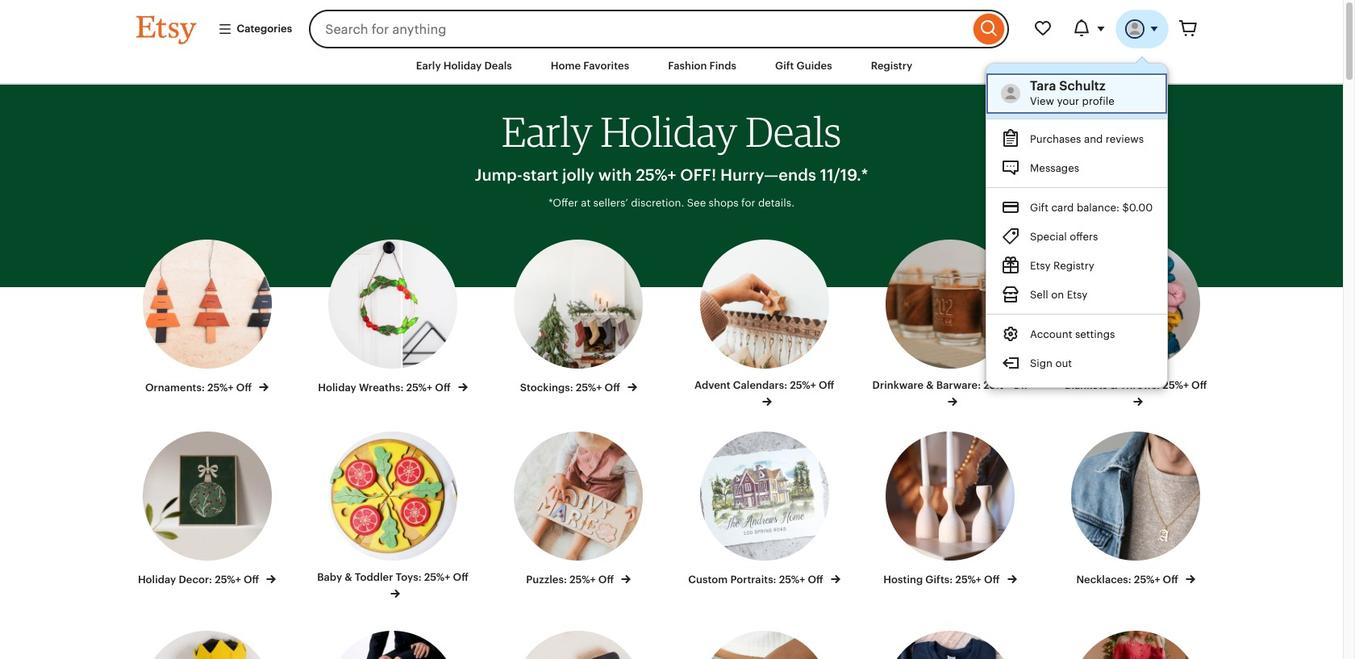 Task type: vqa. For each thing, say whether or not it's contained in the screenshot.
Wreaths:
yes



Task type: locate. For each thing, give the bounding box(es) containing it.
registry right guides
[[871, 60, 913, 72]]

sell on etsy
[[1031, 289, 1088, 301]]

categories button
[[205, 14, 304, 44]]

off right necklaces:
[[1164, 574, 1179, 586]]

offers
[[1071, 231, 1099, 243]]

off!
[[681, 166, 717, 184]]

hurry—ends
[[721, 166, 817, 184]]

off right gifts:
[[985, 574, 1000, 586]]

advent calendars: 25%+ off
[[695, 380, 835, 392]]

for
[[742, 197, 756, 209]]

1 horizontal spatial gift
[[1031, 202, 1049, 214]]

1 vertical spatial deals
[[746, 107, 842, 157]]

gifts:
[[926, 574, 953, 586]]

0 horizontal spatial &
[[345, 572, 352, 584]]

2 horizontal spatial &
[[1111, 380, 1118, 392]]

calendars:
[[734, 380, 788, 392]]

off right ornaments: at the bottom
[[236, 382, 252, 394]]

25%+ inside 'link'
[[406, 382, 433, 394]]

registry
[[871, 60, 913, 72], [1054, 260, 1095, 272]]

off inside 'link'
[[435, 382, 451, 394]]

sell
[[1031, 289, 1049, 301]]

0 vertical spatial registry
[[871, 60, 913, 72]]

1 vertical spatial registry
[[1054, 260, 1095, 272]]

necklaces: 25%+ off
[[1077, 574, 1182, 586]]

gift card balance: $ 0.00
[[1031, 202, 1154, 214]]

Search for anything text field
[[309, 10, 970, 48]]

off right decor:
[[244, 574, 259, 586]]

puzzles: 25%+ off
[[526, 574, 617, 586]]

early
[[416, 60, 441, 72], [502, 107, 593, 157]]

fashion finds
[[668, 60, 737, 72]]

1 horizontal spatial deals
[[746, 107, 842, 157]]

0 horizontal spatial gift
[[776, 60, 795, 72]]

0 horizontal spatial etsy
[[1031, 260, 1052, 272]]

menu bar
[[107, 48, 1237, 85]]

gift left guides
[[776, 60, 795, 72]]

puzzles:
[[526, 574, 567, 586]]

None search field
[[309, 10, 1009, 48]]

25%+ right gifts:
[[956, 574, 982, 586]]

25%+ right the "throws:"
[[1163, 380, 1190, 392]]

special offers link
[[987, 222, 1168, 251]]

deals up hurry—ends
[[746, 107, 842, 157]]

1 vertical spatial gift
[[1031, 202, 1049, 214]]

jump-
[[475, 166, 523, 184]]

deals
[[485, 60, 512, 72], [746, 107, 842, 157]]

gift
[[776, 60, 795, 72], [1031, 202, 1049, 214]]

0 vertical spatial early holiday deals
[[416, 60, 512, 72]]

gift for gift guides
[[776, 60, 795, 72]]

see
[[688, 197, 706, 209]]

1 vertical spatial early
[[502, 107, 593, 157]]

1 horizontal spatial tara schultz's avatar image
[[1126, 19, 1145, 39]]

etsy registry link
[[987, 251, 1168, 280]]

ornaments:
[[145, 382, 205, 394]]

sell on etsy link
[[987, 280, 1168, 309]]

fashion
[[668, 60, 707, 72]]

25%+ right wreaths:
[[406, 382, 433, 394]]

25%+
[[636, 166, 677, 184], [790, 380, 817, 392], [984, 380, 1010, 392], [1163, 380, 1190, 392], [207, 382, 234, 394], [406, 382, 433, 394], [576, 382, 602, 394], [424, 572, 451, 584], [215, 574, 241, 586], [570, 574, 596, 586], [779, 574, 806, 586], [956, 574, 982, 586], [1135, 574, 1161, 586]]

tara schultz view your profile
[[1031, 78, 1115, 107]]

guides
[[797, 60, 833, 72]]

hosting
[[884, 574, 924, 586]]

tara schultz's avatar image left view
[[1002, 84, 1021, 103]]

tara schultz's avatar image up view your profile element
[[1126, 19, 1145, 39]]

purchases and reviews link
[[987, 124, 1168, 153]]

drinkware & barware: 25%+ off link
[[872, 240, 1029, 410]]

schultz
[[1060, 78, 1107, 94]]

gift guides link
[[764, 52, 845, 81]]

custom portraits: 25%+ off
[[689, 574, 827, 586]]

gift inside the tara schultz banner
[[1031, 202, 1049, 214]]

blankets
[[1066, 380, 1108, 392]]

stockings: 25%+ off link
[[501, 240, 657, 396]]

menu bar containing early holiday deals
[[107, 48, 1237, 85]]

holiday inside 'link'
[[318, 382, 357, 394]]

discretion.
[[631, 197, 685, 209]]

off right wreaths:
[[435, 382, 451, 394]]

holiday inside menu bar
[[444, 60, 482, 72]]

account settings link
[[987, 320, 1168, 349]]

1 vertical spatial tara schultz's avatar image
[[1002, 84, 1021, 103]]

puzzles: 25%+ off link
[[501, 432, 657, 588]]

0 vertical spatial deals
[[485, 60, 512, 72]]

& left the barware:
[[927, 380, 934, 392]]

hosting gifts: 25%+ off
[[884, 574, 1003, 586]]

toys:
[[396, 572, 422, 584]]

etsy
[[1031, 260, 1052, 272], [1068, 289, 1088, 301]]

0 vertical spatial gift
[[776, 60, 795, 72]]

1 horizontal spatial &
[[927, 380, 934, 392]]

1 horizontal spatial registry
[[1054, 260, 1095, 272]]

holiday wreaths: 25%+ off
[[318, 382, 453, 394]]

off
[[819, 380, 835, 392], [1013, 380, 1029, 392], [1192, 380, 1208, 392], [236, 382, 252, 394], [435, 382, 451, 394], [605, 382, 621, 394], [453, 572, 469, 584], [244, 574, 259, 586], [599, 574, 614, 586], [808, 574, 824, 586], [985, 574, 1000, 586], [1164, 574, 1179, 586]]

baby & toddler toys: 25%+ off
[[317, 572, 469, 584]]

categories
[[237, 23, 292, 35]]

early holiday deals
[[416, 60, 512, 72], [502, 107, 842, 157]]

25%+ right calendars:
[[790, 380, 817, 392]]

gift guides
[[776, 60, 833, 72]]

ornaments: 25%+ off link
[[129, 240, 286, 396]]

*offer at sellers' discretion. see shops for details.
[[549, 197, 795, 209]]

early inside main content
[[502, 107, 593, 157]]

deals left home
[[485, 60, 512, 72]]

&
[[927, 380, 934, 392], [1111, 380, 1118, 392], [345, 572, 352, 584]]

& right the baby
[[345, 572, 352, 584]]

0 horizontal spatial early
[[416, 60, 441, 72]]

with
[[599, 166, 632, 184]]

at
[[581, 197, 591, 209]]

gift left card
[[1031, 202, 1049, 214]]

holiday decor: 25%+ off link
[[129, 432, 286, 588]]

& left the "throws:"
[[1111, 380, 1118, 392]]

portraits:
[[731, 574, 777, 586]]

25%+ right portraits:
[[779, 574, 806, 586]]

favorites
[[584, 60, 630, 72]]

none search field inside the tara schultz banner
[[309, 10, 1009, 48]]

barware:
[[937, 380, 982, 392]]

etsy right on
[[1068, 289, 1088, 301]]

off right toys:
[[453, 572, 469, 584]]

25%+ right stockings:
[[576, 382, 602, 394]]

0 horizontal spatial deals
[[485, 60, 512, 72]]

messages
[[1031, 162, 1080, 174]]

out
[[1056, 357, 1073, 370]]

tara schultz's avatar image
[[1126, 19, 1145, 39], [1002, 84, 1021, 103]]

registry inside menu bar
[[871, 60, 913, 72]]

1 horizontal spatial early
[[502, 107, 593, 157]]

1 vertical spatial etsy
[[1068, 289, 1088, 301]]

throws:
[[1121, 380, 1161, 392]]

and
[[1085, 133, 1104, 145]]

fashion finds link
[[656, 52, 749, 81]]

details.
[[759, 197, 795, 209]]

decor:
[[179, 574, 212, 586]]

registry up the "sell on etsy" link
[[1054, 260, 1095, 272]]

etsy up sell
[[1031, 260, 1052, 272]]

your
[[1058, 95, 1080, 107]]

holiday decor: 25%+ off
[[138, 574, 262, 586]]

0 horizontal spatial registry
[[871, 60, 913, 72]]

view your profile element
[[1031, 78, 1154, 94]]

off right the "throws:"
[[1192, 380, 1208, 392]]

account
[[1031, 328, 1073, 340]]

necklaces:
[[1077, 574, 1132, 586]]

1 vertical spatial early holiday deals
[[502, 107, 842, 157]]



Task type: describe. For each thing, give the bounding box(es) containing it.
card
[[1052, 202, 1075, 214]]

off right stockings:
[[605, 382, 621, 394]]

0 vertical spatial etsy
[[1031, 260, 1052, 272]]

registry link
[[859, 52, 925, 81]]

25%+ right necklaces:
[[1135, 574, 1161, 586]]

25%+ up discretion. at top
[[636, 166, 677, 184]]

view
[[1031, 95, 1055, 107]]

jump-start jolly with 25%+ off! hurry—ends 11/19.*
[[475, 166, 869, 184]]

purchases and reviews
[[1031, 133, 1145, 145]]

0.00
[[1130, 202, 1154, 214]]

0 vertical spatial early
[[416, 60, 441, 72]]

early holiday deals main content
[[0, 85, 1344, 659]]

$
[[1123, 202, 1130, 214]]

early holiday deals link
[[404, 52, 524, 81]]

home favorites
[[551, 60, 630, 72]]

wreaths:
[[359, 382, 404, 394]]

balance:
[[1078, 202, 1120, 214]]

gift for gift card balance: $ 0.00
[[1031, 202, 1049, 214]]

baby & toddler toys: 25%+ off link
[[315, 432, 472, 602]]

stockings: 25%+ off
[[520, 382, 623, 394]]

25%+ right ornaments: at the bottom
[[207, 382, 234, 394]]

advent
[[695, 380, 731, 392]]

home favorites link
[[539, 52, 642, 81]]

blankets & throws: 25%+ off
[[1066, 380, 1208, 392]]

account settings
[[1031, 328, 1116, 340]]

start
[[523, 166, 559, 184]]

off down sign out link
[[1013, 380, 1029, 392]]

registry inside the tara schultz banner
[[1054, 260, 1095, 272]]

hosting gifts: 25%+ off link
[[872, 432, 1029, 588]]

early holiday deals inside menu bar
[[416, 60, 512, 72]]

25%+ right the barware:
[[984, 380, 1010, 392]]

off right puzzles:
[[599, 574, 614, 586]]

early holiday deals inside main content
[[502, 107, 842, 157]]

reviews
[[1107, 133, 1145, 145]]

0 horizontal spatial tara schultz's avatar image
[[1002, 84, 1021, 103]]

blankets & throws: 25%+ off link
[[1058, 240, 1215, 410]]

25%+ right decor:
[[215, 574, 241, 586]]

& for throws:
[[1111, 380, 1118, 392]]

on
[[1052, 289, 1065, 301]]

tara
[[1031, 78, 1057, 94]]

25%+ right puzzles:
[[570, 574, 596, 586]]

off right calendars:
[[819, 380, 835, 392]]

finds
[[710, 60, 737, 72]]

tara schultz banner
[[107, 0, 1237, 388]]

0 vertical spatial tara schultz's avatar image
[[1126, 19, 1145, 39]]

sellers'
[[594, 197, 629, 209]]

sign
[[1031, 357, 1053, 370]]

messages link
[[987, 153, 1168, 182]]

custom
[[689, 574, 728, 586]]

stockings:
[[520, 382, 574, 394]]

jolly
[[563, 166, 595, 184]]

custom portraits: 25%+ off link
[[686, 432, 843, 588]]

settings
[[1076, 328, 1116, 340]]

purchases
[[1031, 133, 1082, 145]]

home
[[551, 60, 581, 72]]

holiday wreaths: 25%+ off link
[[315, 240, 472, 396]]

necklaces: 25%+ off link
[[1058, 432, 1215, 588]]

etsy registry
[[1031, 260, 1095, 272]]

25%+ right toys:
[[424, 572, 451, 584]]

advent calendars: 25%+ off link
[[686, 240, 843, 410]]

baby
[[317, 572, 342, 584]]

1 horizontal spatial etsy
[[1068, 289, 1088, 301]]

toddler
[[355, 572, 393, 584]]

sign out link
[[987, 349, 1168, 378]]

ornaments: 25%+ off
[[145, 382, 255, 394]]

11/19.*
[[821, 166, 869, 184]]

sign out
[[1031, 357, 1073, 370]]

drinkware & barware: 25%+ off
[[873, 380, 1029, 392]]

profile
[[1083, 95, 1115, 107]]

deals inside main content
[[746, 107, 842, 157]]

off right portraits:
[[808, 574, 824, 586]]

special offers
[[1031, 231, 1099, 243]]

& for toddler
[[345, 572, 352, 584]]

*offer
[[549, 197, 579, 209]]

& for barware:
[[927, 380, 934, 392]]

special
[[1031, 231, 1068, 243]]

drinkware
[[873, 380, 924, 392]]

shops
[[709, 197, 739, 209]]



